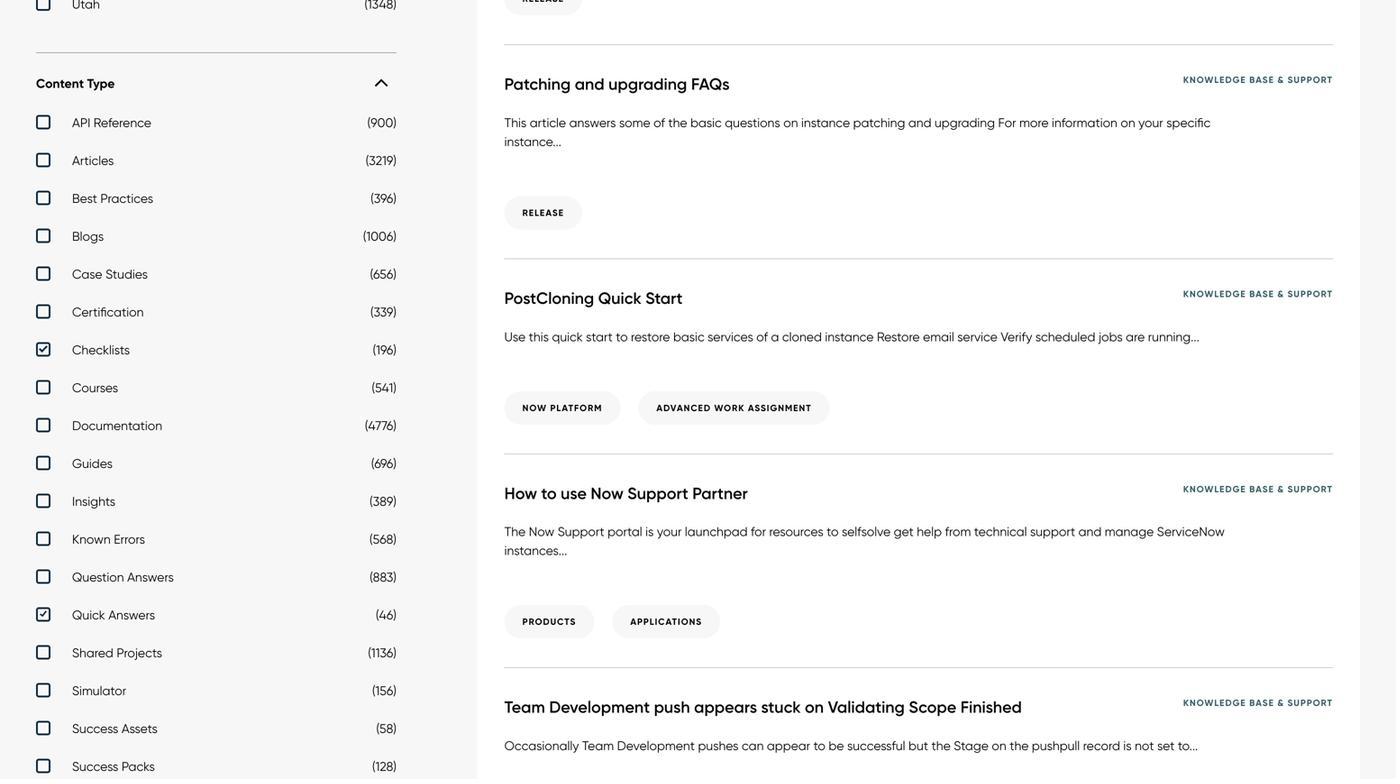 Task type: locate. For each thing, give the bounding box(es) containing it.
articles
[[72, 153, 114, 168]]

0 vertical spatial now
[[523, 402, 547, 414]]

1 horizontal spatial and
[[909, 115, 932, 130]]

support inside the now support portal is your launchpad for resources to selfsolve get help from technical support and manage servicenow instances...
[[558, 524, 605, 539]]

quick up shared
[[72, 607, 105, 623]]

0 vertical spatial upgrading
[[609, 74, 687, 94]]

0 vertical spatial of
[[654, 115, 665, 130]]

None checkbox
[[36, 0, 397, 16], [36, 153, 397, 173], [36, 191, 397, 210], [36, 342, 397, 362], [36, 494, 397, 513], [36, 569, 397, 589], [36, 645, 397, 665], [36, 683, 397, 703], [36, 759, 397, 779], [36, 0, 397, 16], [36, 153, 397, 173], [36, 191, 397, 210], [36, 342, 397, 362], [36, 494, 397, 513], [36, 569, 397, 589], [36, 645, 397, 665], [36, 683, 397, 703], [36, 759, 397, 779]]

0 horizontal spatial of
[[654, 115, 665, 130]]

now up "instances..."
[[529, 524, 555, 539]]

1 vertical spatial of
[[757, 329, 768, 344]]

patching
[[505, 74, 571, 94]]

4 knowledge from the top
[[1184, 697, 1247, 709]]

2 horizontal spatial and
[[1079, 524, 1102, 539]]

upgrading
[[609, 74, 687, 94], [935, 115, 996, 130]]

1 vertical spatial success
[[72, 759, 118, 774]]

the right but
[[932, 738, 951, 754]]

of left a
[[757, 329, 768, 344]]

advanced
[[657, 402, 712, 414]]

on right information
[[1121, 115, 1136, 130]]

knowledge up specific
[[1184, 74, 1247, 86]]

1 vertical spatial and
[[909, 115, 932, 130]]

3 & from the top
[[1278, 483, 1285, 495]]

your right portal
[[657, 524, 682, 539]]

1 vertical spatial your
[[657, 524, 682, 539]]

0 vertical spatial success
[[72, 721, 118, 736]]

are
[[1127, 329, 1146, 344]]

knowledge base & support
[[1184, 74, 1334, 86], [1184, 288, 1334, 300], [1184, 483, 1334, 495], [1184, 697, 1334, 709]]

0 horizontal spatial upgrading
[[609, 74, 687, 94]]

portal
[[608, 524, 643, 539]]

answers
[[127, 569, 174, 585], [108, 607, 155, 623]]

how
[[505, 483, 537, 503]]

(3219)
[[366, 153, 397, 168]]

team right occasionally
[[582, 738, 614, 754]]

0 vertical spatial and
[[575, 74, 605, 94]]

of inside this article answers some of the basic questions on instance patching and upgrading for more information on your specific instance...
[[654, 115, 665, 130]]

article
[[530, 115, 566, 130]]

(46)
[[376, 607, 397, 623]]

answers
[[570, 115, 616, 130]]

and up answers
[[575, 74, 605, 94]]

knowledge base & support for postcloning quick start
[[1184, 288, 1334, 300]]

now platform
[[523, 402, 603, 414]]

knowledge base & support for team development push appears stuck on validating scope finished
[[1184, 697, 1334, 709]]

how to use now support  partner link
[[505, 483, 784, 504]]

2 success from the top
[[72, 759, 118, 774]]

2 vertical spatial and
[[1079, 524, 1102, 539]]

and right support
[[1079, 524, 1102, 539]]

2 knowledge from the top
[[1184, 288, 1247, 300]]

a
[[771, 329, 780, 344]]

3 base from the top
[[1250, 483, 1275, 495]]

& for patching and upgrading faqs
[[1278, 74, 1285, 86]]

for
[[999, 115, 1017, 130]]

1 vertical spatial now
[[591, 483, 624, 503]]

the
[[669, 115, 688, 130], [932, 738, 951, 754], [1010, 738, 1029, 754]]

is inside the now support portal is your launchpad for resources to selfsolve get help from technical support and manage servicenow instances...
[[646, 524, 654, 539]]

1 vertical spatial basic
[[674, 329, 705, 344]]

partner
[[693, 483, 748, 503]]

reference
[[94, 115, 151, 130]]

packs
[[122, 759, 155, 774]]

not
[[1135, 738, 1155, 754]]

1 success from the top
[[72, 721, 118, 736]]

quick
[[599, 288, 642, 308], [72, 607, 105, 623]]

0 vertical spatial answers
[[127, 569, 174, 585]]

knowledge up servicenow
[[1184, 483, 1247, 495]]

assets
[[122, 721, 158, 736]]

restore
[[877, 329, 920, 344]]

support for team development push appears stuck on validating scope finished
[[1288, 697, 1334, 709]]

1 vertical spatial is
[[1124, 738, 1132, 754]]

3 knowledge base & support from the top
[[1184, 483, 1334, 495]]

success for success assets
[[72, 721, 118, 736]]

upgrading up some
[[609, 74, 687, 94]]

knowledge for postcloning quick start
[[1184, 288, 1247, 300]]

information
[[1052, 115, 1118, 130]]

0 vertical spatial quick
[[599, 288, 642, 308]]

is
[[646, 524, 654, 539], [1124, 738, 1132, 754]]

1 horizontal spatial your
[[1139, 115, 1164, 130]]

of right some
[[654, 115, 665, 130]]

1 horizontal spatial the
[[932, 738, 951, 754]]

3 knowledge from the top
[[1184, 483, 1247, 495]]

0 vertical spatial your
[[1139, 115, 1164, 130]]

2 & from the top
[[1278, 288, 1285, 300]]

4 base from the top
[[1250, 697, 1275, 709]]

shared projects
[[72, 645, 162, 660]]

knowledge up the running...
[[1184, 288, 1247, 300]]

start
[[646, 288, 683, 308]]

postcloning quick start
[[505, 288, 683, 308]]

0 horizontal spatial and
[[575, 74, 605, 94]]

your left specific
[[1139, 115, 1164, 130]]

development up occasionally
[[549, 697, 650, 718]]

knowledge up to... at bottom right
[[1184, 697, 1247, 709]]

0 vertical spatial basic
[[691, 115, 722, 130]]

postcloning quick start link
[[505, 288, 719, 309]]

base
[[1250, 74, 1275, 86], [1250, 288, 1275, 300], [1250, 483, 1275, 495], [1250, 697, 1275, 709]]

now
[[523, 402, 547, 414], [591, 483, 624, 503], [529, 524, 555, 539]]

0 vertical spatial team
[[505, 697, 545, 718]]

the left the "pushpull"
[[1010, 738, 1029, 754]]

is left 'not'
[[1124, 738, 1132, 754]]

email
[[924, 329, 955, 344]]

of
[[654, 115, 665, 130], [757, 329, 768, 344]]

answers down 'errors'
[[127, 569, 174, 585]]

to left use
[[542, 483, 557, 503]]

1 vertical spatial answers
[[108, 607, 155, 623]]

specific
[[1167, 115, 1211, 130]]

2 knowledge base & support from the top
[[1184, 288, 1334, 300]]

on
[[784, 115, 799, 130], [1121, 115, 1136, 130], [805, 697, 824, 718], [992, 738, 1007, 754]]

1 vertical spatial quick
[[72, 607, 105, 623]]

documentation
[[72, 418, 162, 433]]

2 vertical spatial now
[[529, 524, 555, 539]]

1 knowledge base & support from the top
[[1184, 74, 1334, 86]]

development
[[549, 697, 650, 718], [617, 738, 695, 754]]

upgrading left for
[[935, 115, 996, 130]]

development down push
[[617, 738, 695, 754]]

and
[[575, 74, 605, 94], [909, 115, 932, 130], [1079, 524, 1102, 539]]

success down simulator
[[72, 721, 118, 736]]

cloned
[[783, 329, 822, 344]]

1 & from the top
[[1278, 74, 1285, 86]]

some
[[620, 115, 651, 130]]

base for how to use now support  partner
[[1250, 483, 1275, 495]]

is right portal
[[646, 524, 654, 539]]

finished
[[961, 697, 1023, 718]]

4 knowledge base & support from the top
[[1184, 697, 1334, 709]]

1 vertical spatial upgrading
[[935, 115, 996, 130]]

success down success assets
[[72, 759, 118, 774]]

2 base from the top
[[1250, 288, 1275, 300]]

set
[[1158, 738, 1175, 754]]

and right patching
[[909, 115, 932, 130]]

(389)
[[370, 494, 397, 509]]

basic right restore
[[674, 329, 705, 344]]

now right use
[[591, 483, 624, 503]]

projects
[[117, 645, 162, 660]]

to...
[[1179, 738, 1199, 754]]

(339)
[[371, 304, 397, 320]]

knowledge base & support for how to use now support  partner
[[1184, 483, 1334, 495]]

success for success packs
[[72, 759, 118, 774]]

more
[[1020, 115, 1049, 130]]

now left platform on the left bottom
[[523, 402, 547, 414]]

this article answers some of the basic questions on instance patching and upgrading for more information on your specific instance...
[[505, 115, 1211, 149]]

basic inside this article answers some of the basic questions on instance patching and upgrading for more information on your specific instance...
[[691, 115, 722, 130]]

your
[[1139, 115, 1164, 130], [657, 524, 682, 539]]

0 vertical spatial is
[[646, 524, 654, 539]]

(696)
[[371, 456, 397, 471]]

answers up projects
[[108, 607, 155, 623]]

the right some
[[669, 115, 688, 130]]

guides
[[72, 456, 113, 471]]

team development push appears stuck on validating scope finished link
[[505, 697, 1059, 718]]

to right start
[[616, 329, 628, 344]]

answers for quick answers
[[108, 607, 155, 623]]

practices
[[100, 191, 153, 206]]

1 vertical spatial development
[[617, 738, 695, 754]]

to left selfsolve
[[827, 524, 839, 539]]

0 horizontal spatial is
[[646, 524, 654, 539]]

success
[[72, 721, 118, 736], [72, 759, 118, 774]]

0 horizontal spatial your
[[657, 524, 682, 539]]

support
[[1288, 74, 1334, 86], [1288, 288, 1334, 300], [628, 483, 689, 503], [1288, 483, 1334, 495], [558, 524, 605, 539], [1288, 697, 1334, 709]]

support for postcloning quick start
[[1288, 288, 1334, 300]]

basic down faqs
[[691, 115, 722, 130]]

1 horizontal spatial quick
[[599, 288, 642, 308]]

record
[[1084, 738, 1121, 754]]

0 horizontal spatial team
[[505, 697, 545, 718]]

None checkbox
[[36, 115, 397, 135], [36, 228, 397, 248], [36, 266, 397, 286], [36, 304, 397, 324], [36, 380, 397, 400], [36, 418, 397, 438], [36, 456, 397, 476], [36, 531, 397, 551], [36, 607, 397, 627], [36, 721, 397, 741], [36, 115, 397, 135], [36, 228, 397, 248], [36, 266, 397, 286], [36, 304, 397, 324], [36, 380, 397, 400], [36, 418, 397, 438], [36, 456, 397, 476], [36, 531, 397, 551], [36, 607, 397, 627], [36, 721, 397, 741]]

question answers
[[72, 569, 174, 585]]

team up occasionally
[[505, 697, 545, 718]]

errors
[[114, 531, 145, 547]]

your inside the now support portal is your launchpad for resources to selfsolve get help from technical support and manage servicenow instances...
[[657, 524, 682, 539]]

support for patching and upgrading faqs
[[1288, 74, 1334, 86]]

1 horizontal spatial team
[[582, 738, 614, 754]]

simulator
[[72, 683, 126, 698]]

instance
[[802, 115, 851, 130], [825, 329, 874, 344]]

1 vertical spatial team
[[582, 738, 614, 754]]

0 horizontal spatial the
[[669, 115, 688, 130]]

to
[[616, 329, 628, 344], [542, 483, 557, 503], [827, 524, 839, 539], [814, 738, 826, 754]]

certification
[[72, 304, 144, 320]]

1 horizontal spatial of
[[757, 329, 768, 344]]

platform
[[551, 402, 603, 414]]

faqs
[[692, 74, 730, 94]]

support for how to use now support  partner
[[1288, 483, 1334, 495]]

services
[[708, 329, 754, 344]]

1 knowledge from the top
[[1184, 74, 1247, 86]]

answers for question answers
[[127, 569, 174, 585]]

and inside the now support portal is your launchpad for resources to selfsolve get help from technical support and manage servicenow instances...
[[1079, 524, 1102, 539]]

4 & from the top
[[1278, 697, 1285, 709]]

1 horizontal spatial upgrading
[[935, 115, 996, 130]]

0 vertical spatial instance
[[802, 115, 851, 130]]

team
[[505, 697, 545, 718], [582, 738, 614, 754]]

quick up start
[[599, 288, 642, 308]]

1 vertical spatial instance
[[825, 329, 874, 344]]

1 base from the top
[[1250, 74, 1275, 86]]

instance right cloned
[[825, 329, 874, 344]]

(196)
[[373, 342, 397, 357]]

instance left patching
[[802, 115, 851, 130]]



Task type: describe. For each thing, give the bounding box(es) containing it.
api reference
[[72, 115, 151, 130]]

knowledge base & support for patching and upgrading faqs
[[1184, 74, 1334, 86]]

success assets
[[72, 721, 158, 736]]

to inside the now support portal is your launchpad for resources to selfsolve get help from technical support and manage servicenow instances...
[[827, 524, 839, 539]]

and inside patching and upgrading faqs link
[[575, 74, 605, 94]]

start
[[586, 329, 613, 344]]

patching and upgrading faqs link
[[505, 74, 766, 95]]

to inside the how to use now support  partner link
[[542, 483, 557, 503]]

(541)
[[372, 380, 397, 395]]

appears
[[694, 697, 758, 718]]

team development push appears stuck on validating scope finished
[[505, 697, 1023, 718]]

validating
[[828, 697, 905, 718]]

api
[[72, 115, 90, 130]]

2 horizontal spatial the
[[1010, 738, 1029, 754]]

content type
[[36, 76, 115, 91]]

& for postcloning quick start
[[1278, 288, 1285, 300]]

use
[[561, 483, 587, 503]]

question
[[72, 569, 124, 585]]

stage
[[954, 738, 989, 754]]

insights
[[72, 494, 116, 509]]

0 vertical spatial development
[[549, 697, 650, 718]]

checklists
[[72, 342, 130, 357]]

(900)
[[367, 115, 397, 130]]

pushpull
[[1033, 738, 1081, 754]]

for
[[751, 524, 767, 539]]

base for team development push appears stuck on validating scope finished
[[1250, 697, 1275, 709]]

(1136)
[[368, 645, 397, 660]]

quick answers
[[72, 607, 155, 623]]

your inside this article answers some of the basic questions on instance patching and upgrading for more information on your specific instance...
[[1139, 115, 1164, 130]]

instances...
[[505, 543, 568, 558]]

questions
[[725, 115, 781, 130]]

(156)
[[372, 683, 397, 698]]

servicenow
[[1158, 524, 1225, 539]]

instance...
[[505, 134, 562, 149]]

case
[[72, 266, 102, 282]]

from
[[946, 524, 972, 539]]

now inside the now support portal is your launchpad for resources to selfsolve get help from technical support and manage servicenow instances...
[[529, 524, 555, 539]]

(1006)
[[363, 228, 397, 244]]

(568)
[[370, 531, 397, 547]]

to left be
[[814, 738, 826, 754]]

running...
[[1149, 329, 1200, 344]]

knowledge for patching and upgrading faqs
[[1184, 74, 1247, 86]]

support
[[1031, 524, 1076, 539]]

upgrading inside patching and upgrading faqs link
[[609, 74, 687, 94]]

1 horizontal spatial is
[[1124, 738, 1132, 754]]

be
[[829, 738, 845, 754]]

shared
[[72, 645, 113, 660]]

knowledge for team development push appears stuck on validating scope finished
[[1184, 697, 1247, 709]]

blogs
[[72, 228, 104, 244]]

the now support portal is your launchpad for resources to selfsolve get help from technical support and manage servicenow instances...
[[505, 524, 1225, 558]]

scheduled
[[1036, 329, 1096, 344]]

postcloning
[[505, 288, 595, 308]]

patching
[[854, 115, 906, 130]]

studies
[[106, 266, 148, 282]]

courses
[[72, 380, 118, 395]]

basic for upgrading
[[691, 115, 722, 130]]

0 horizontal spatial quick
[[72, 607, 105, 623]]

technical
[[975, 524, 1028, 539]]

knowledge for how to use now support  partner
[[1184, 483, 1247, 495]]

this
[[505, 115, 527, 130]]

(4776)
[[365, 418, 397, 433]]

basic for start
[[674, 329, 705, 344]]

& for how to use now support  partner
[[1278, 483, 1285, 495]]

occasionally team development pushes can appear to be successful but the stage on the pushpull record is not set to...
[[505, 738, 1199, 754]]

assignment
[[748, 402, 812, 414]]

appear
[[767, 738, 811, 754]]

& for team development push appears stuck on validating scope finished
[[1278, 697, 1285, 709]]

upgrading inside this article answers some of the basic questions on instance patching and upgrading for more information on your specific instance...
[[935, 115, 996, 130]]

content
[[36, 76, 84, 91]]

case studies
[[72, 266, 148, 282]]

and inside this article answers some of the basic questions on instance patching and upgrading for more information on your specific instance...
[[909, 115, 932, 130]]

push
[[654, 697, 690, 718]]

stuck
[[762, 697, 801, 718]]

this
[[529, 329, 549, 344]]

patching and upgrading faqs
[[505, 74, 730, 94]]

products
[[523, 616, 577, 628]]

use this quick start to restore basic services of a cloned instance restore email service verify scheduled jobs are running...
[[505, 329, 1200, 344]]

manage
[[1105, 524, 1155, 539]]

instance inside this article answers some of the basic questions on instance patching and upgrading for more information on your specific instance...
[[802, 115, 851, 130]]

advanced work assignment
[[657, 402, 812, 414]]

on right stage
[[992, 738, 1007, 754]]

resources
[[770, 524, 824, 539]]

(58)
[[376, 721, 397, 736]]

best
[[72, 191, 97, 206]]

selfsolve
[[842, 524, 891, 539]]

but
[[909, 738, 929, 754]]

the inside this article answers some of the basic questions on instance patching and upgrading for more information on your specific instance...
[[669, 115, 688, 130]]

applications
[[631, 616, 703, 628]]

on right stuck
[[805, 697, 824, 718]]

known errors
[[72, 531, 145, 547]]

get
[[894, 524, 914, 539]]

launchpad
[[685, 524, 748, 539]]

work
[[715, 402, 745, 414]]

quick
[[552, 329, 583, 344]]

(656)
[[370, 266, 397, 282]]

on right questions at the right top of page
[[784, 115, 799, 130]]

can
[[742, 738, 764, 754]]

base for patching and upgrading faqs
[[1250, 74, 1275, 86]]

base for postcloning quick start
[[1250, 288, 1275, 300]]



Task type: vqa. For each thing, say whether or not it's contained in the screenshot.
Started
no



